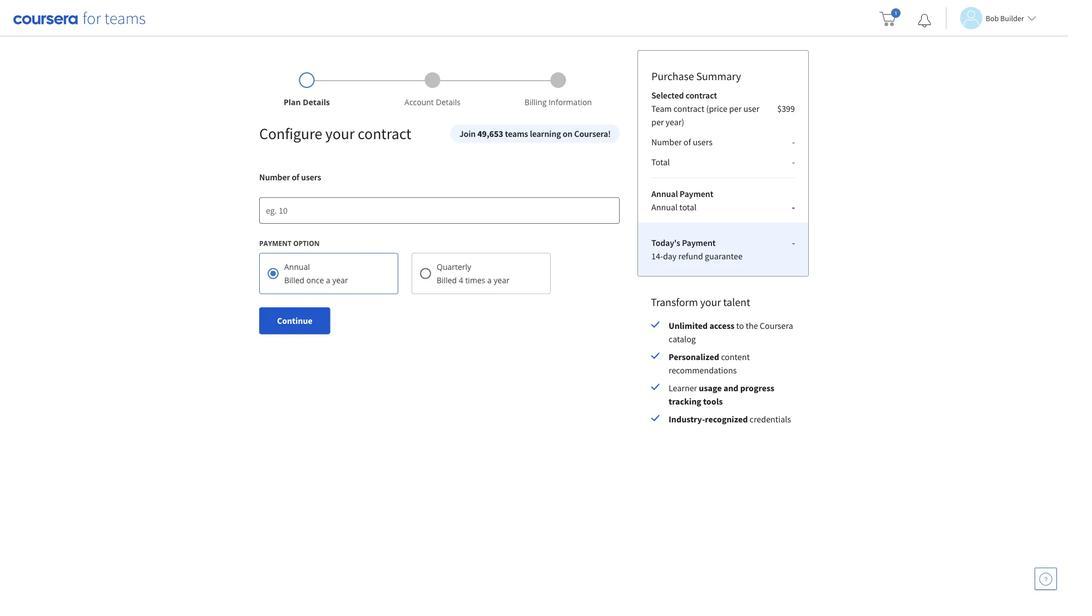 Task type: vqa. For each thing, say whether or not it's contained in the screenshot.


Task type: describe. For each thing, give the bounding box(es) containing it.
14-day refund guarantee
[[652, 250, 743, 262]]

1 vertical spatial number of users
[[259, 171, 321, 183]]

today's
[[652, 237, 681, 248]]

total
[[652, 156, 670, 168]]

2 vertical spatial contract
[[358, 124, 412, 143]]

catalog
[[669, 333, 696, 345]]

access
[[710, 320, 735, 331]]

account
[[405, 97, 434, 107]]

to the coursera catalog
[[669, 320, 794, 345]]

14-
[[652, 250, 663, 262]]

total
[[680, 202, 697, 213]]

information
[[549, 97, 592, 107]]

billed for billed once a year
[[284, 275, 305, 286]]

0 vertical spatial per
[[730, 103, 742, 114]]

- for total
[[793, 202, 795, 213]]

billing
[[525, 97, 547, 107]]

unlimited access
[[669, 320, 735, 331]]

talent
[[724, 295, 751, 309]]

0 vertical spatial of
[[684, 136, 691, 148]]

1 vertical spatial per
[[652, 116, 664, 127]]

purchase summary
[[652, 69, 742, 83]]

annual total
[[652, 202, 697, 213]]

continue
[[277, 315, 313, 326]]

billing information
[[525, 97, 592, 107]]

annual inside annual billed once a year
[[284, 262, 310, 272]]

coursera!
[[575, 128, 611, 139]]

contract for selected
[[686, 90, 718, 101]]

join
[[460, 128, 476, 139]]

0 vertical spatial number of users
[[652, 136, 713, 148]]

selected
[[652, 90, 684, 101]]

a inside quarterly billed 4 times a year
[[488, 275, 492, 286]]

on
[[563, 128, 573, 139]]

times
[[466, 275, 486, 286]]

payment left the 'option'
[[259, 239, 292, 248]]

transform
[[651, 295, 698, 309]]

purchase
[[652, 69, 694, 83]]

account details
[[405, 97, 461, 107]]

your for transform
[[701, 295, 722, 309]]

configure your contract
[[259, 124, 412, 143]]

bob builder
[[986, 13, 1025, 23]]

your for configure
[[326, 124, 355, 143]]

the
[[746, 320, 759, 331]]

option
[[293, 239, 320, 248]]

help center image
[[1040, 572, 1053, 586]]

continue button
[[259, 308, 330, 334]]

year)
[[666, 116, 685, 127]]

annual billed once a year
[[284, 262, 348, 286]]

a inside annual billed once a year
[[326, 275, 331, 286]]

payment for annual payment
[[680, 188, 714, 199]]

coursera image
[[13, 9, 145, 27]]

transform your talent
[[651, 295, 751, 309]]

4
[[459, 275, 464, 286]]

credentials
[[750, 414, 792, 425]]

details for plan details
[[303, 97, 330, 107]]

1 vertical spatial users
[[301, 171, 321, 183]]

contract for team
[[674, 103, 705, 114]]

- for of
[[793, 136, 795, 148]]

annual for annual payment
[[652, 188, 678, 199]]

annual payment
[[652, 188, 714, 199]]

content recommendations
[[669, 351, 750, 376]]



Task type: locate. For each thing, give the bounding box(es) containing it.
1 vertical spatial contract
[[674, 103, 705, 114]]

0 vertical spatial contract
[[686, 90, 718, 101]]

year right once
[[333, 275, 348, 286]]

quarterly
[[437, 262, 472, 272]]

-
[[793, 136, 795, 148], [793, 156, 795, 168], [793, 202, 795, 213], [793, 237, 795, 248]]

1 horizontal spatial a
[[488, 275, 492, 286]]

of down year)
[[684, 136, 691, 148]]

personalized
[[669, 351, 720, 362]]

shopping cart: 1 item image
[[880, 8, 901, 26]]

usage and progress tracking tools
[[669, 382, 775, 407]]

industry-
[[669, 414, 705, 425]]

per left user
[[730, 103, 742, 114]]

0 horizontal spatial your
[[326, 124, 355, 143]]

(price
[[707, 103, 728, 114]]

today's payment
[[652, 237, 716, 248]]

contract down selected contract
[[674, 103, 705, 114]]

0 horizontal spatial details
[[303, 97, 330, 107]]

learner
[[669, 382, 699, 394]]

payment up 14-day refund guarantee at the right top
[[682, 237, 716, 248]]

summary
[[697, 69, 742, 83]]

contract down purchase summary
[[686, 90, 718, 101]]

per
[[730, 103, 742, 114], [652, 116, 664, 127]]

1 horizontal spatial of
[[684, 136, 691, 148]]

plan details
[[284, 97, 330, 107]]

industry-recognized credentials
[[669, 414, 792, 425]]

content
[[722, 351, 750, 362]]

users down configure
[[301, 171, 321, 183]]

day
[[663, 250, 677, 262]]

number of users down configure
[[259, 171, 321, 183]]

payment for today's payment
[[682, 237, 716, 248]]

- for payment
[[793, 237, 795, 248]]

1 vertical spatial annual
[[652, 202, 678, 213]]

learning
[[530, 128, 561, 139]]

0 horizontal spatial per
[[652, 116, 664, 127]]

contract inside team contract (price per user per year)
[[674, 103, 705, 114]]

0 horizontal spatial a
[[326, 275, 331, 286]]

your down plan details
[[326, 124, 355, 143]]

to
[[737, 320, 744, 331]]

annual up the annual total at the right
[[652, 188, 678, 199]]

0 vertical spatial your
[[326, 124, 355, 143]]

1 horizontal spatial your
[[701, 295, 722, 309]]

0 horizontal spatial billed
[[284, 275, 305, 286]]

recommendations
[[669, 365, 737, 376]]

recognized
[[705, 414, 748, 425]]

usage
[[699, 382, 722, 394]]

0 horizontal spatial number of users
[[259, 171, 321, 183]]

year right "times"
[[494, 275, 510, 286]]

1 year from the left
[[333, 275, 348, 286]]

1 horizontal spatial per
[[730, 103, 742, 114]]

show notifications image
[[918, 14, 932, 27]]

users down team contract (price per user per year)
[[693, 136, 713, 148]]

contract down "account"
[[358, 124, 412, 143]]

number
[[652, 136, 682, 148], [259, 171, 290, 183]]

selected contract
[[652, 90, 718, 101]]

and
[[724, 382, 739, 394]]

0 vertical spatial users
[[693, 136, 713, 148]]

join 49,653 teams learning on coursera!
[[460, 128, 611, 139]]

payment option
[[259, 239, 320, 248]]

$399
[[778, 103, 795, 114]]

guarantee
[[705, 250, 743, 262]]

1 horizontal spatial billed
[[437, 275, 457, 286]]

configure
[[259, 124, 322, 143]]

2 year from the left
[[494, 275, 510, 286]]

2 billed from the left
[[437, 275, 457, 286]]

builder
[[1001, 13, 1025, 23]]

team
[[652, 103, 672, 114]]

coursera
[[760, 320, 794, 331]]

1 a from the left
[[326, 275, 331, 286]]

1 vertical spatial of
[[292, 171, 300, 183]]

a
[[326, 275, 331, 286], [488, 275, 492, 286]]

Number of users text field
[[259, 197, 620, 224]]

user
[[744, 103, 760, 114]]

tools
[[704, 396, 723, 407]]

2 a from the left
[[488, 275, 492, 286]]

details
[[303, 97, 330, 107], [436, 97, 461, 107]]

0 horizontal spatial of
[[292, 171, 300, 183]]

0 horizontal spatial year
[[333, 275, 348, 286]]

payment up total in the top of the page
[[680, 188, 714, 199]]

1 horizontal spatial details
[[436, 97, 461, 107]]

0 vertical spatial number
[[652, 136, 682, 148]]

billed left once
[[284, 275, 305, 286]]

a right "times"
[[488, 275, 492, 286]]

of down configure
[[292, 171, 300, 183]]

year
[[333, 275, 348, 286], [494, 275, 510, 286]]

team contract (price per user per year)
[[652, 103, 760, 127]]

1 horizontal spatial number of users
[[652, 136, 713, 148]]

1 horizontal spatial year
[[494, 275, 510, 286]]

billed
[[284, 275, 305, 286], [437, 275, 457, 286]]

your
[[326, 124, 355, 143], [701, 295, 722, 309]]

users
[[693, 136, 713, 148], [301, 171, 321, 183]]

once
[[307, 275, 324, 286]]

annual down annual payment
[[652, 202, 678, 213]]

billed inside annual billed once a year
[[284, 275, 305, 286]]

1 horizontal spatial users
[[693, 136, 713, 148]]

unlimited
[[669, 320, 708, 331]]

billed left "4"
[[437, 275, 457, 286]]

payment
[[680, 188, 714, 199], [682, 237, 716, 248], [259, 239, 292, 248]]

per down team
[[652, 116, 664, 127]]

number up total
[[652, 136, 682, 148]]

details for account details
[[436, 97, 461, 107]]

0 horizontal spatial users
[[301, 171, 321, 183]]

a right once
[[326, 275, 331, 286]]

2 vertical spatial annual
[[284, 262, 310, 272]]

number down configure
[[259, 171, 290, 183]]

annual for annual total
[[652, 202, 678, 213]]

teams
[[505, 128, 528, 139]]

billed inside quarterly billed 4 times a year
[[437, 275, 457, 286]]

2 details from the left
[[436, 97, 461, 107]]

number of users down year)
[[652, 136, 713, 148]]

0 vertical spatial annual
[[652, 188, 678, 199]]

bob
[[986, 13, 1000, 23]]

refund
[[679, 250, 704, 262]]

of
[[684, 136, 691, 148], [292, 171, 300, 183]]

number of users
[[652, 136, 713, 148], [259, 171, 321, 183]]

tracking
[[669, 396, 702, 407]]

year inside annual billed once a year
[[333, 275, 348, 286]]

0 horizontal spatial number
[[259, 171, 290, 183]]

bob builder button
[[946, 7, 1037, 29]]

contract
[[686, 90, 718, 101], [674, 103, 705, 114], [358, 124, 412, 143]]

details right plan at the top
[[303, 97, 330, 107]]

progress
[[741, 382, 775, 394]]

plan
[[284, 97, 301, 107]]

1 vertical spatial your
[[701, 295, 722, 309]]

your up unlimited access
[[701, 295, 722, 309]]

billed for billed 4 times a year
[[437, 275, 457, 286]]

1 details from the left
[[303, 97, 330, 107]]

1 horizontal spatial number
[[652, 136, 682, 148]]

1 vertical spatial number
[[259, 171, 290, 183]]

1 billed from the left
[[284, 275, 305, 286]]

details right "account"
[[436, 97, 461, 107]]

annual
[[652, 188, 678, 199], [652, 202, 678, 213], [284, 262, 310, 272]]

quarterly billed 4 times a year
[[437, 262, 510, 286]]

year inside quarterly billed 4 times a year
[[494, 275, 510, 286]]

annual up once
[[284, 262, 310, 272]]

49,653
[[478, 128, 504, 139]]



